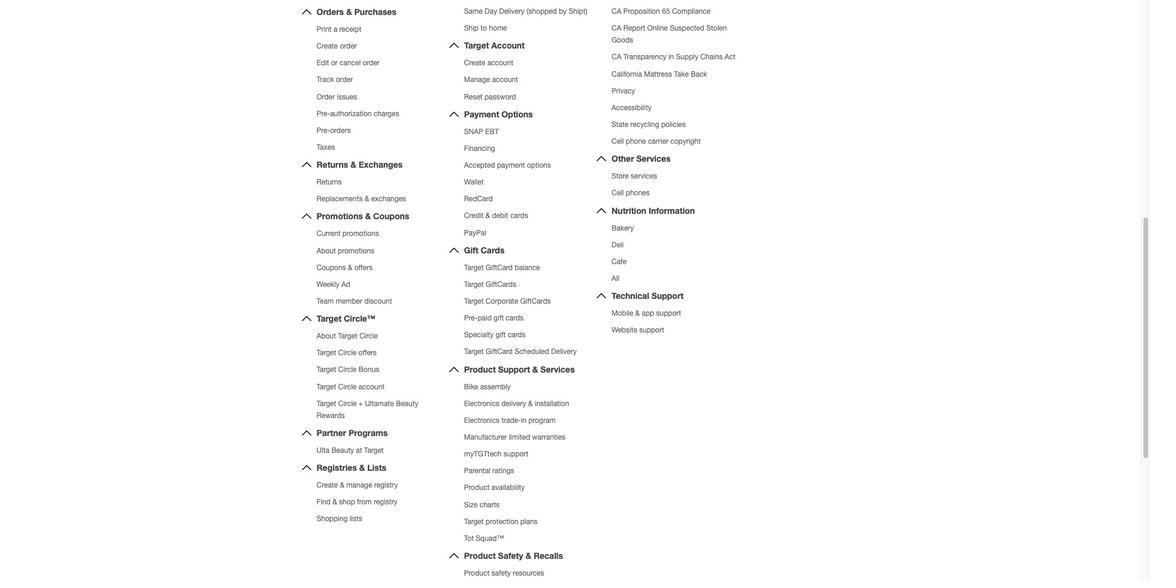 Task type: vqa. For each thing, say whether or not it's contained in the screenshot.
Accessories/Apparel/Shoes Link
no



Task type: locate. For each thing, give the bounding box(es) containing it.
0 vertical spatial delivery
[[499, 7, 525, 16]]

pre- up the taxes
[[317, 126, 330, 135]]

cell phone carrier copyright link
[[612, 137, 701, 146]]

3 ca from the top
[[612, 53, 622, 61]]

2 returns from the top
[[317, 178, 342, 186]]

ca proposition 65 compliance link
[[612, 7, 711, 16]]

beauty left the at
[[332, 446, 354, 455]]

other
[[612, 154, 634, 164]]

services down 'scheduled'
[[541, 364, 575, 374]]

cafe
[[612, 258, 627, 266]]

giftcard down cards
[[486, 263, 513, 272]]

1 vertical spatial account
[[492, 76, 518, 84]]

0 vertical spatial create
[[317, 42, 338, 50]]

& right find
[[333, 498, 337, 506]]

& up receipt
[[346, 7, 352, 17]]

cell down store on the top right of the page
[[612, 189, 624, 197]]

returns & exchanges
[[317, 159, 403, 170]]

order right cancel
[[363, 59, 380, 67]]

in up limited
[[521, 416, 527, 425]]

account down the bonus
[[359, 383, 385, 391]]

1 vertical spatial pre-
[[317, 126, 330, 135]]

cards down target corporate giftcards
[[506, 314, 524, 322]]

circle for +
[[338, 399, 357, 408]]

circle down circle™
[[360, 332, 378, 340]]

pre-orders link
[[317, 126, 351, 135]]

target down "target circle offers" link
[[317, 366, 336, 374]]

circle inside target circle + ultamate beauty rewards
[[338, 399, 357, 408]]

1 vertical spatial electronics
[[464, 416, 500, 425]]

print a receipt
[[317, 25, 361, 34]]

1 vertical spatial services
[[541, 364, 575, 374]]

2 electronics from the top
[[464, 416, 500, 425]]

target for target giftcard balance
[[464, 263, 484, 272]]

electronics
[[464, 399, 500, 408], [464, 416, 500, 425]]

circle down the about target circle
[[338, 349, 357, 357]]

state recycling policies
[[612, 120, 686, 129]]

1 product from the top
[[464, 364, 496, 374]]

1 horizontal spatial giftcards
[[520, 297, 551, 306]]

promotions for current promotions
[[343, 230, 379, 238]]

ca
[[612, 7, 622, 16], [612, 24, 622, 32], [612, 53, 622, 61]]

giftcard for scheduled
[[486, 348, 513, 356]]

services down cell phone carrier copyright
[[637, 154, 671, 164]]

& up ad
[[348, 263, 353, 272]]

options
[[527, 161, 551, 170]]

target down the about target circle
[[317, 349, 336, 357]]

pre- up specialty
[[464, 314, 478, 322]]

gift down pre-paid gift cards link
[[496, 331, 506, 339]]

order for create order
[[340, 42, 357, 50]]

account up password
[[492, 76, 518, 84]]

1 ca from the top
[[612, 7, 622, 16]]

gift cards
[[464, 245, 505, 255]]

target down the team
[[317, 313, 342, 324]]

support for website support
[[639, 326, 664, 335]]

target circle bonus
[[317, 366, 379, 374]]

offers down about promotions
[[355, 263, 373, 272]]

circle down the target circle bonus link
[[338, 383, 357, 391]]

ca up goods in the right of the page
[[612, 24, 622, 32]]

0 vertical spatial cards
[[510, 212, 528, 220]]

other services
[[612, 154, 671, 164]]

ca for ca transparency in supply chains act
[[612, 53, 622, 61]]

ca left proposition
[[612, 7, 622, 16]]

target up rewards
[[317, 399, 336, 408]]

mobile & app support link
[[612, 309, 681, 318]]

& left exchanges
[[351, 159, 356, 170]]

1 vertical spatial coupons
[[317, 263, 346, 272]]

0 horizontal spatial coupons
[[317, 263, 346, 272]]

target up paid
[[464, 297, 484, 306]]

support down target giftcard scheduled delivery
[[498, 364, 530, 374]]

circle for bonus
[[338, 366, 357, 374]]

0 vertical spatial gift
[[494, 314, 504, 322]]

0 vertical spatial giftcard
[[486, 263, 513, 272]]

print
[[317, 25, 332, 34]]

in for transparency
[[669, 53, 674, 61]]

create up manage
[[464, 59, 486, 67]]

product safety resources
[[464, 569, 544, 578]]

gift
[[494, 314, 504, 322], [496, 331, 506, 339]]

2 vertical spatial order
[[336, 76, 353, 84]]

support down app
[[639, 326, 664, 335]]

cards for credit & debit cards
[[510, 212, 528, 220]]

& for coupons
[[365, 211, 371, 221]]

target for target circle + ultamate beauty rewards
[[317, 399, 336, 408]]

1 vertical spatial giftcards
[[520, 297, 551, 306]]

partner programs
[[317, 428, 388, 438]]

0 vertical spatial cell
[[612, 137, 624, 146]]

0 horizontal spatial in
[[521, 416, 527, 425]]

0 vertical spatial promotions
[[343, 230, 379, 238]]

paypal
[[464, 229, 486, 237]]

reset
[[464, 93, 483, 101]]

all link
[[612, 274, 620, 283]]

&
[[346, 7, 352, 17], [351, 159, 356, 170], [365, 195, 369, 203], [365, 211, 371, 221], [486, 212, 490, 220], [348, 263, 353, 272], [636, 309, 640, 318], [533, 364, 538, 374], [528, 399, 533, 408], [359, 463, 365, 473], [340, 481, 345, 490], [333, 498, 337, 506], [526, 551, 532, 561]]

about down current at the top of page
[[317, 247, 336, 255]]

1 vertical spatial returns
[[317, 178, 342, 186]]

registry right from
[[374, 498, 398, 506]]

0 vertical spatial services
[[637, 154, 671, 164]]

1 vertical spatial cell
[[612, 189, 624, 197]]

cards right debit
[[510, 212, 528, 220]]

product up bike assembly
[[464, 364, 496, 374]]

0 vertical spatial ca
[[612, 7, 622, 16]]

2 vertical spatial ca
[[612, 53, 622, 61]]

target circle offers link
[[317, 349, 377, 357]]

promotions down the promotions & coupons link
[[343, 230, 379, 238]]

target down "size"
[[464, 518, 484, 526]]

app
[[642, 309, 654, 318]]

product for product safety resources
[[464, 569, 490, 578]]

cancel
[[340, 59, 361, 67]]

cell
[[612, 137, 624, 146], [612, 189, 624, 197]]

circle down "target circle offers" link
[[338, 366, 357, 374]]

1 horizontal spatial in
[[669, 53, 674, 61]]

electronics for electronics trade-in program
[[464, 416, 500, 425]]

3 product from the top
[[464, 551, 496, 561]]

target for target circle bonus
[[317, 366, 336, 374]]

about
[[317, 247, 336, 255], [317, 332, 336, 340]]

replacements & exchanges link
[[317, 195, 406, 203]]

& down replacements & exchanges
[[365, 211, 371, 221]]

pre-authorization charges
[[317, 109, 399, 118]]

mytgttech support
[[464, 450, 529, 458]]

electronics down bike assembly link at the left bottom
[[464, 399, 500, 408]]

1 horizontal spatial coupons
[[373, 211, 409, 221]]

giftcards right corporate
[[520, 297, 551, 306]]

0 vertical spatial offers
[[355, 263, 373, 272]]

create down print
[[317, 42, 338, 50]]

returns up replacements
[[317, 178, 342, 186]]

giftcards up corporate
[[486, 280, 517, 289]]

1 vertical spatial delivery
[[551, 348, 577, 356]]

target giftcard balance link
[[464, 263, 540, 272]]

target for target corporate giftcards
[[464, 297, 484, 306]]

2 cell from the top
[[612, 189, 624, 197]]

create order
[[317, 42, 357, 50]]

order issues
[[317, 93, 357, 101]]

phones
[[626, 189, 650, 197]]

returns for returns link
[[317, 178, 342, 186]]

find & shop from registry link
[[317, 498, 398, 506]]

2 product from the top
[[464, 484, 490, 492]]

electronics trade-in program link
[[464, 416, 556, 425]]

order for track order
[[336, 76, 353, 84]]

target for target protection plans
[[464, 518, 484, 526]]

delivery right 'scheduled'
[[551, 348, 577, 356]]

giftcard for balance
[[486, 263, 513, 272]]

support up app
[[652, 291, 684, 301]]

target account link
[[464, 40, 525, 51]]

protection
[[486, 518, 519, 526]]

& left manage at the bottom of page
[[340, 481, 345, 490]]

ca down goods in the right of the page
[[612, 53, 622, 61]]

& up the promotions & coupons
[[365, 195, 369, 203]]

electronics for electronics delivery & installation
[[464, 399, 500, 408]]

ship to home link
[[464, 24, 507, 32]]

0 vertical spatial about
[[317, 247, 336, 255]]

1 about from the top
[[317, 247, 336, 255]]

offers up the bonus
[[359, 349, 377, 357]]

2 vertical spatial support
[[504, 450, 529, 458]]

2 giftcard from the top
[[486, 348, 513, 356]]

offers for target circle offers
[[359, 349, 377, 357]]

replacements
[[317, 195, 363, 203]]

0 vertical spatial beauty
[[396, 399, 419, 408]]

1 vertical spatial in
[[521, 416, 527, 425]]

1 vertical spatial about
[[317, 332, 336, 340]]

order up edit or cancel order link
[[340, 42, 357, 50]]

target down ship
[[464, 40, 489, 51]]

account for create account
[[488, 59, 514, 67]]

corporate
[[486, 297, 518, 306]]

(shopped
[[527, 7, 557, 16]]

circle left the +
[[338, 399, 357, 408]]

about up target circle offers
[[317, 332, 336, 340]]

0 horizontal spatial support
[[498, 364, 530, 374]]

create & manage registry link
[[317, 481, 398, 490]]

& for exchanges
[[365, 195, 369, 203]]

shopping lists link
[[317, 515, 362, 523]]

1 vertical spatial support
[[639, 326, 664, 335]]

ca inside ca report online suspected stolen goods
[[612, 24, 622, 32]]

store services link
[[612, 172, 657, 181]]

1 giftcard from the top
[[486, 263, 513, 272]]

cell phones
[[612, 189, 650, 197]]

california mattress take back link
[[612, 70, 707, 78]]

0 vertical spatial account
[[488, 59, 514, 67]]

target inside target circle + ultamate beauty rewards
[[317, 399, 336, 408]]

1 returns from the top
[[317, 159, 348, 170]]

1 vertical spatial offers
[[359, 349, 377, 357]]

0 horizontal spatial giftcards
[[486, 280, 517, 289]]

edit or cancel order
[[317, 59, 380, 67]]

target up target circle offers
[[338, 332, 358, 340]]

& for offers
[[348, 263, 353, 272]]

promotions down current promotions link
[[338, 247, 375, 255]]

& up resources
[[526, 551, 532, 561]]

beauty right ultamate
[[396, 399, 419, 408]]

1 horizontal spatial delivery
[[551, 348, 577, 356]]

giftcards
[[486, 280, 517, 289], [520, 297, 551, 306]]

2 about from the top
[[317, 332, 336, 340]]

0 horizontal spatial delivery
[[499, 7, 525, 16]]

ca for ca report online suspected stolen goods
[[612, 24, 622, 32]]

1 vertical spatial support
[[498, 364, 530, 374]]

ebt
[[485, 127, 499, 136]]

rewards
[[317, 412, 345, 420]]

electronics up manufacturer
[[464, 416, 500, 425]]

gift right paid
[[494, 314, 504, 322]]

1 horizontal spatial beauty
[[396, 399, 419, 408]]

2 vertical spatial create
[[317, 481, 338, 490]]

target giftcard scheduled delivery
[[464, 348, 577, 356]]

create up find
[[317, 481, 338, 490]]

returns up returns link
[[317, 159, 348, 170]]

& for app
[[636, 309, 640, 318]]

balance
[[515, 263, 540, 272]]

warranties
[[532, 433, 566, 442]]

product safety & recalls
[[464, 551, 563, 561]]

1 vertical spatial create
[[464, 59, 486, 67]]

& for exchanges
[[351, 159, 356, 170]]

& left debit
[[486, 212, 490, 220]]

1 vertical spatial beauty
[[332, 446, 354, 455]]

1 horizontal spatial support
[[652, 291, 684, 301]]

account down target account link
[[488, 59, 514, 67]]

target for target account
[[464, 40, 489, 51]]

wallet link
[[464, 178, 484, 186]]

suspected
[[670, 24, 705, 32]]

manufacturer limited warranties link
[[464, 433, 566, 442]]

target down target giftcard balance
[[464, 280, 484, 289]]

support for technical
[[652, 291, 684, 301]]

0 vertical spatial in
[[669, 53, 674, 61]]

support right app
[[656, 309, 681, 318]]

0 vertical spatial returns
[[317, 159, 348, 170]]

phone
[[626, 137, 646, 146]]

ship
[[464, 24, 479, 32]]

2 vertical spatial pre-
[[464, 314, 478, 322]]

resources
[[513, 569, 544, 578]]

0 horizontal spatial beauty
[[332, 446, 354, 455]]

taxes link
[[317, 143, 335, 152]]

cards
[[481, 245, 505, 255]]

target for target giftcard scheduled delivery
[[464, 348, 484, 356]]

target down target circle bonus at the bottom of page
[[317, 383, 336, 391]]

1 vertical spatial cards
[[506, 314, 524, 322]]

privacy
[[612, 87, 635, 95]]

in left supply
[[669, 53, 674, 61]]

target down gift
[[464, 263, 484, 272]]

credit & debit cards link
[[464, 212, 528, 220]]

registry
[[374, 481, 398, 490], [374, 498, 398, 506]]

0 vertical spatial electronics
[[464, 399, 500, 408]]

& left app
[[636, 309, 640, 318]]

electronics delivery & installation link
[[464, 399, 569, 408]]

1 vertical spatial giftcard
[[486, 348, 513, 356]]

target down specialty
[[464, 348, 484, 356]]

pre- down order
[[317, 109, 330, 118]]

coupons up weekly ad "link"
[[317, 263, 346, 272]]

electronics delivery & installation
[[464, 399, 569, 408]]

order up issues
[[336, 76, 353, 84]]

0 vertical spatial order
[[340, 42, 357, 50]]

0 vertical spatial pre-
[[317, 109, 330, 118]]

ulta beauty at target
[[317, 446, 384, 455]]

orders & purchases
[[317, 7, 397, 17]]

0 vertical spatial support
[[656, 309, 681, 318]]

4 product from the top
[[464, 569, 490, 578]]

technical
[[612, 291, 650, 301]]

issues
[[337, 93, 357, 101]]

1 vertical spatial promotions
[[338, 247, 375, 255]]

1 cell from the top
[[612, 137, 624, 146]]

product down the tot squad™
[[464, 551, 496, 561]]

1 vertical spatial ca
[[612, 24, 622, 32]]

1 electronics from the top
[[464, 399, 500, 408]]

registry down lists
[[374, 481, 398, 490]]

target for target giftcards
[[464, 280, 484, 289]]

product down parental
[[464, 484, 490, 492]]

product left safety
[[464, 569, 490, 578]]

0 vertical spatial coupons
[[373, 211, 409, 221]]

ca proposition 65 compliance
[[612, 7, 711, 16]]

product availability link
[[464, 484, 525, 492]]

carrier
[[648, 137, 669, 146]]

shopping
[[317, 515, 348, 523]]

charts
[[480, 501, 500, 509]]

delivery right day
[[499, 7, 525, 16]]

& left lists
[[359, 463, 365, 473]]

cards up target giftcard scheduled delivery
[[508, 331, 526, 339]]

2 ca from the top
[[612, 24, 622, 32]]

giftcard down specialty gift cards
[[486, 348, 513, 356]]

0 vertical spatial support
[[652, 291, 684, 301]]

product for product support & services
[[464, 364, 496, 374]]

support down manufacturer limited warranties link
[[504, 450, 529, 458]]

safety
[[498, 551, 523, 561]]

safety
[[492, 569, 511, 578]]

1 horizontal spatial services
[[637, 154, 671, 164]]

cell down state
[[612, 137, 624, 146]]

& right delivery
[[528, 399, 533, 408]]

coupons down exchanges
[[373, 211, 409, 221]]



Task type: describe. For each thing, give the bounding box(es) containing it.
online
[[647, 24, 668, 32]]

ca transparency in supply chains act link
[[612, 53, 736, 61]]

california mattress take back
[[612, 70, 707, 78]]

mytgttech support link
[[464, 450, 529, 458]]

circle™
[[344, 313, 376, 324]]

target for target circle account
[[317, 383, 336, 391]]

bike assembly link
[[464, 383, 511, 391]]

current promotions link
[[317, 230, 379, 238]]

reset password link
[[464, 93, 516, 101]]

pre- for orders
[[317, 126, 330, 135]]

supply
[[676, 53, 699, 61]]

ulta beauty at target link
[[317, 446, 384, 455]]

& for debit
[[486, 212, 490, 220]]

shipt)
[[569, 7, 588, 16]]

edit
[[317, 59, 329, 67]]

& for shop
[[333, 498, 337, 506]]

recalls
[[534, 551, 563, 561]]

financing link
[[464, 144, 495, 153]]

nutrition information
[[612, 205, 695, 215]]

support for product
[[498, 364, 530, 374]]

order issues link
[[317, 93, 357, 101]]

product safety & recalls link
[[464, 551, 563, 561]]

target right the at
[[364, 446, 384, 455]]

taxes
[[317, 143, 335, 152]]

other services link
[[612, 154, 671, 164]]

snap
[[464, 127, 483, 136]]

find
[[317, 498, 331, 506]]

target for target circle™
[[317, 313, 342, 324]]

programs
[[349, 428, 388, 438]]

website support
[[612, 326, 664, 335]]

promotions
[[317, 211, 363, 221]]

accessibility link
[[612, 104, 652, 112]]

find & shop from registry
[[317, 498, 398, 506]]

target giftcard balance
[[464, 263, 540, 272]]

exchanges
[[371, 195, 406, 203]]

0 vertical spatial registry
[[374, 481, 398, 490]]

bike assembly
[[464, 383, 511, 391]]

cell phone carrier copyright
[[612, 137, 701, 146]]

circle for offers
[[338, 349, 357, 357]]

trade-
[[502, 416, 521, 425]]

edit or cancel order link
[[317, 59, 380, 67]]

cafe link
[[612, 258, 627, 266]]

0 horizontal spatial services
[[541, 364, 575, 374]]

returns for returns & exchanges
[[317, 159, 348, 170]]

ad
[[342, 280, 351, 289]]

parental ratings link
[[464, 467, 514, 475]]

manage
[[464, 76, 490, 84]]

offers for coupons & offers
[[355, 263, 373, 272]]

2 vertical spatial account
[[359, 383, 385, 391]]

ca report online suspected stolen goods link
[[612, 24, 727, 45]]

accepted payment options link
[[464, 161, 551, 170]]

pre- for authorization
[[317, 109, 330, 118]]

bonus
[[359, 366, 379, 374]]

in for trade-
[[521, 416, 527, 425]]

snap ebt
[[464, 127, 499, 136]]

payment options link
[[464, 109, 533, 119]]

product for product safety & recalls
[[464, 551, 496, 561]]

1 vertical spatial registry
[[374, 498, 398, 506]]

scheduled
[[515, 348, 549, 356]]

1 vertical spatial order
[[363, 59, 380, 67]]

services
[[631, 172, 657, 181]]

credit & debit cards
[[464, 212, 528, 220]]

about for about target circle
[[317, 332, 336, 340]]

nutrition
[[612, 205, 647, 215]]

pre- for paid
[[464, 314, 478, 322]]

0 vertical spatial giftcards
[[486, 280, 517, 289]]

mattress
[[644, 70, 672, 78]]

recycling
[[631, 120, 659, 129]]

account
[[492, 40, 525, 51]]

cell for cell phone carrier copyright
[[612, 137, 624, 146]]

beauty inside target circle + ultamate beauty rewards
[[396, 399, 419, 408]]

transparency
[[624, 53, 667, 61]]

target circle offers
[[317, 349, 377, 357]]

weekly ad link
[[317, 280, 351, 289]]

team
[[317, 297, 334, 306]]

electronics trade-in program
[[464, 416, 556, 425]]

account for manage account
[[492, 76, 518, 84]]

specialty gift cards link
[[464, 331, 526, 339]]

or
[[331, 59, 338, 67]]

target for target circle offers
[[317, 349, 336, 357]]

coupons & offers link
[[317, 263, 373, 272]]

accepted
[[464, 161, 495, 170]]

product support & services link
[[464, 364, 575, 374]]

2 vertical spatial cards
[[508, 331, 526, 339]]

ca for ca proposition 65 compliance
[[612, 7, 622, 16]]

about for about promotions
[[317, 247, 336, 255]]

ratings
[[493, 467, 514, 475]]

cards for pre-paid gift cards
[[506, 314, 524, 322]]

compliance
[[672, 7, 711, 16]]

product for product availability
[[464, 484, 490, 492]]

promotions & coupons link
[[317, 211, 409, 221]]

create & manage registry
[[317, 481, 398, 490]]

create for registries & lists
[[317, 481, 338, 490]]

1 vertical spatial gift
[[496, 331, 506, 339]]

manage
[[347, 481, 372, 490]]

wallet
[[464, 178, 484, 186]]

target circle account link
[[317, 383, 385, 391]]

& for purchases
[[346, 7, 352, 17]]

charges
[[374, 109, 399, 118]]

& for manage
[[340, 481, 345, 490]]

ca transparency in supply chains act
[[612, 53, 736, 61]]

track
[[317, 76, 334, 84]]

shop
[[339, 498, 355, 506]]

to
[[481, 24, 487, 32]]

information
[[649, 205, 695, 215]]

redcard link
[[464, 195, 493, 203]]

manage account
[[464, 76, 518, 84]]

order
[[317, 93, 335, 101]]

cell for cell phones
[[612, 189, 624, 197]]

& down 'scheduled'
[[533, 364, 538, 374]]

create for target account
[[464, 59, 486, 67]]

financing
[[464, 144, 495, 153]]

promotions for about promotions
[[338, 247, 375, 255]]

& for lists
[[359, 463, 365, 473]]

program
[[529, 416, 556, 425]]

promotions & coupons
[[317, 211, 409, 221]]

circle for account
[[338, 383, 357, 391]]

replacements & exchanges
[[317, 195, 406, 203]]

payment
[[464, 109, 499, 119]]

pre-paid gift cards link
[[464, 314, 524, 322]]

store
[[612, 172, 629, 181]]

all
[[612, 274, 620, 283]]

mytgttech
[[464, 450, 502, 458]]

from
[[357, 498, 372, 506]]

specialty
[[464, 331, 494, 339]]

support for mytgttech support
[[504, 450, 529, 458]]



